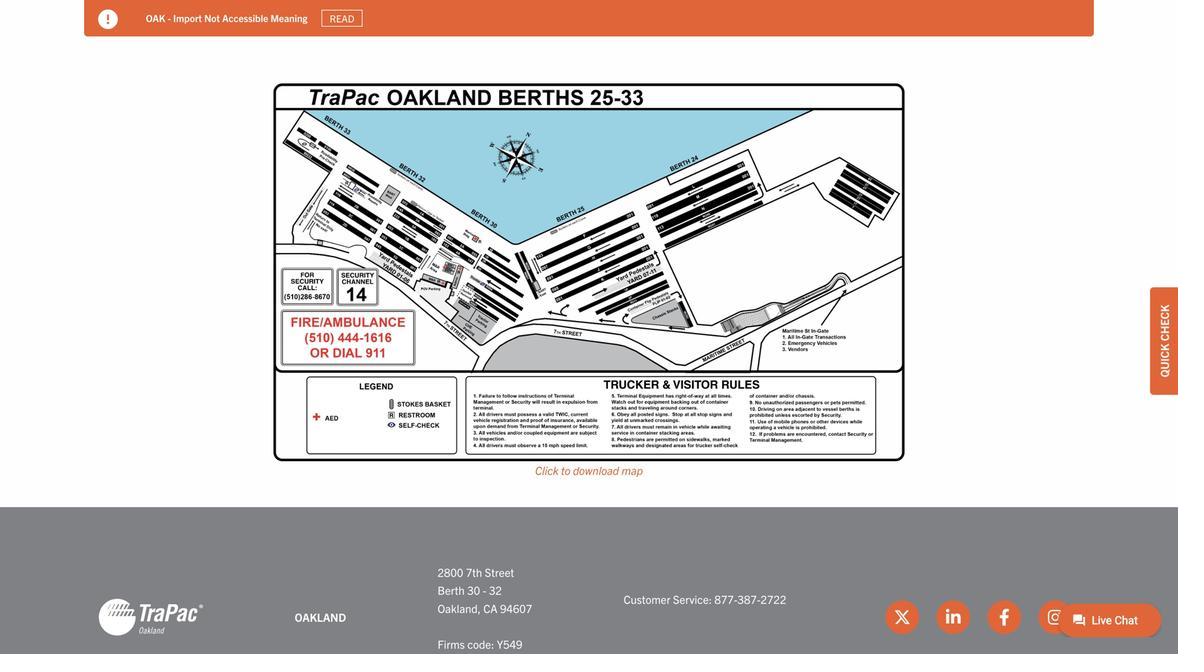 Task type: vqa. For each thing, say whether or not it's contained in the screenshot.
'-'
yes



Task type: describe. For each thing, give the bounding box(es) containing it.
2800 7th street berth 30 - 32 oakland, ca 94607
[[438, 566, 533, 616]]

footer containing 2800 7th street
[[0, 508, 1179, 655]]

7th
[[466, 566, 482, 580]]

map
[[622, 463, 643, 477]]

code:
[[468, 637, 495, 651]]

firms code:  y549
[[438, 637, 523, 651]]

quick check
[[1158, 305, 1172, 378]]

ca
[[484, 602, 498, 616]]

oakland
[[295, 610, 346, 625]]

y549
[[497, 637, 523, 651]]

oakland,
[[438, 602, 481, 616]]

30
[[468, 584, 480, 598]]

oak - import not accessible meaning
[[146, 12, 308, 24]]

click
[[535, 463, 559, 477]]

oak
[[146, 12, 165, 24]]

accessible
[[222, 12, 268, 24]]

solid image
[[98, 9, 118, 29]]

to
[[561, 463, 571, 477]]

0 vertical spatial -
[[168, 12, 171, 24]]

oakland image
[[98, 598, 203, 637]]

import
[[173, 12, 202, 24]]

click to download map
[[535, 463, 643, 477]]

not
[[204, 12, 220, 24]]

read link
[[322, 10, 363, 27]]



Task type: locate. For each thing, give the bounding box(es) containing it.
- right oak
[[168, 12, 171, 24]]

2722
[[761, 593, 787, 607]]

32
[[489, 584, 502, 598]]

- right 30
[[483, 584, 487, 598]]

click to download map link
[[535, 463, 643, 477]]

2800
[[438, 566, 464, 580]]

street
[[485, 566, 514, 580]]

1 vertical spatial -
[[483, 584, 487, 598]]

1 horizontal spatial -
[[483, 584, 487, 598]]

check
[[1158, 305, 1172, 341]]

-
[[168, 12, 171, 24], [483, 584, 487, 598]]

footer
[[0, 508, 1179, 655]]

firms
[[438, 637, 465, 651]]

download
[[573, 463, 619, 477]]

customer service: 877-387-2722
[[624, 593, 787, 607]]

387-
[[738, 593, 761, 607]]

0 horizontal spatial -
[[168, 12, 171, 24]]

quick
[[1158, 344, 1172, 378]]

94607
[[500, 602, 533, 616]]

customer
[[624, 593, 671, 607]]

- inside 2800 7th street berth 30 - 32 oakland, ca 94607
[[483, 584, 487, 598]]

877-
[[715, 593, 738, 607]]

quick check link
[[1151, 287, 1179, 395]]

berth
[[438, 584, 465, 598]]

service:
[[673, 593, 712, 607]]

read
[[330, 12, 355, 25]]

meaning
[[271, 12, 308, 24]]



